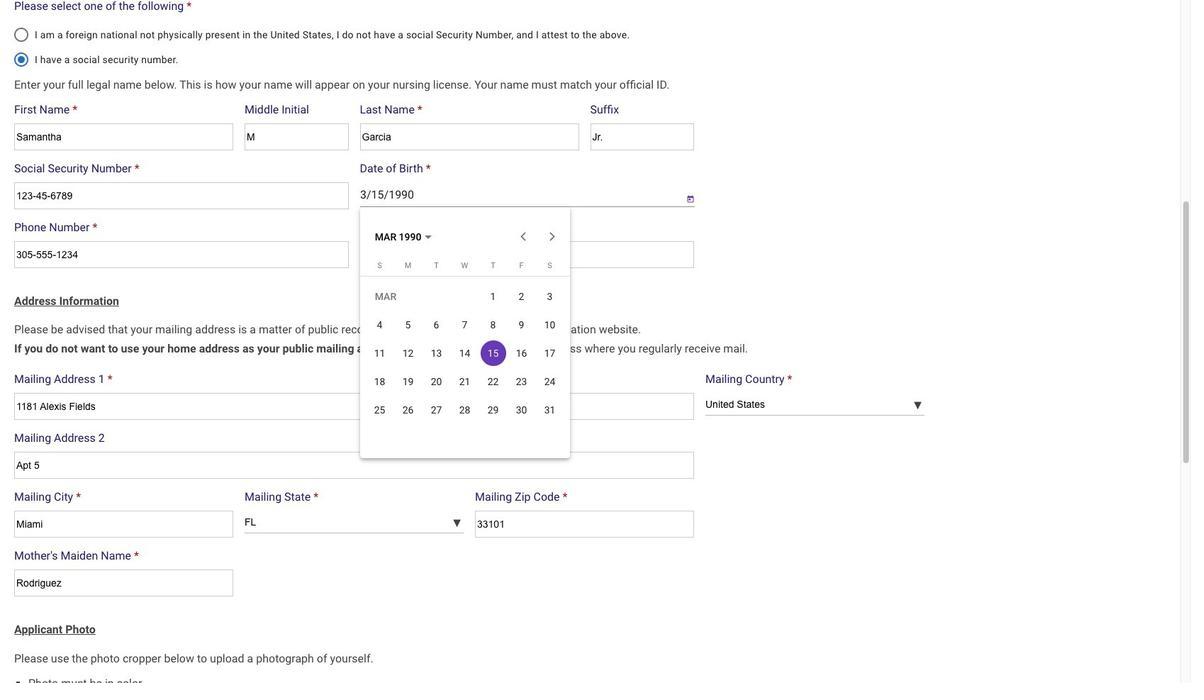 Task type: vqa. For each thing, say whether or not it's contained in the screenshot.
no color image
no



Task type: locate. For each thing, give the bounding box(es) containing it.
None text field
[[14, 123, 233, 150], [245, 123, 349, 150], [360, 123, 579, 150], [360, 241, 695, 268], [14, 452, 695, 479], [475, 511, 695, 538], [14, 570, 233, 597], [14, 123, 233, 150], [245, 123, 349, 150], [360, 123, 579, 150], [360, 241, 695, 268], [14, 452, 695, 479], [475, 511, 695, 538], [14, 570, 233, 597]]

grid
[[366, 261, 564, 424]]

option group
[[14, 20, 702, 66]]

2 row from the top
[[366, 310, 564, 339]]

row
[[366, 282, 564, 310], [366, 310, 564, 339], [366, 339, 564, 367], [366, 367, 564, 396], [366, 396, 564, 424]]

None field
[[360, 182, 675, 207]]

None text field
[[591, 123, 695, 150], [14, 393, 695, 420], [14, 511, 233, 538], [591, 123, 695, 150], [14, 393, 695, 420], [14, 511, 233, 538]]

Format: 111-11-1111 text field
[[14, 182, 349, 209]]

Format: 111-111-1111 text field
[[14, 241, 349, 268]]



Task type: describe. For each thing, give the bounding box(es) containing it.
4 row from the top
[[366, 367, 564, 396]]

5 row from the top
[[366, 396, 564, 424]]

1 row from the top
[[366, 282, 564, 310]]

3 row from the top
[[366, 339, 564, 367]]



